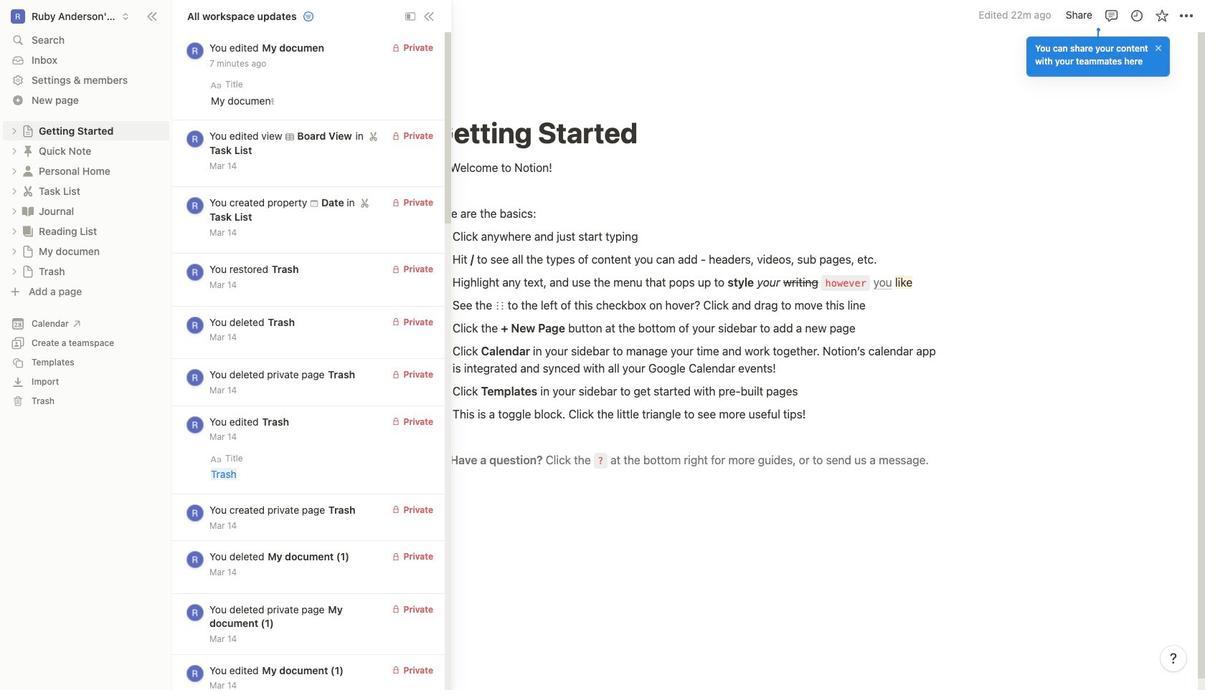 Task type: describe. For each thing, give the bounding box(es) containing it.
2 open image from the top
[[10, 167, 19, 175]]

4 open image from the top
[[10, 267, 19, 276]]

close inbox image
[[423, 10, 435, 22]]

1 open image from the top
[[10, 127, 19, 135]]

close sidebar image
[[146, 10, 158, 22]]

1 open image from the top
[[10, 147, 19, 155]]

2 open image from the top
[[10, 207, 19, 216]]

👋 image
[[433, 158, 447, 176]]

👉 image
[[433, 450, 447, 469]]

updates image
[[1129, 8, 1144, 23]]

3 open image from the top
[[10, 247, 19, 256]]



Task type: vqa. For each thing, say whether or not it's contained in the screenshot.
2nd Open image from the bottom
yes



Task type: locate. For each thing, give the bounding box(es) containing it.
turn on panel mode image
[[405, 11, 415, 21]]

comments image
[[1104, 8, 1119, 23]]

3 open image from the top
[[10, 187, 19, 195]]

4 open image from the top
[[10, 227, 19, 236]]

feed
[[172, 32, 445, 691]]

open image
[[10, 147, 19, 155], [10, 207, 19, 216], [10, 247, 19, 256], [10, 267, 19, 276]]

open image
[[10, 127, 19, 135], [10, 167, 19, 175], [10, 187, 19, 195], [10, 227, 19, 236]]

filter notifications image
[[302, 10, 314, 22]]

change page icon image
[[22, 124, 34, 137], [21, 144, 35, 158], [21, 164, 35, 178], [21, 184, 35, 198], [21, 204, 35, 218], [21, 224, 35, 238], [22, 245, 34, 258], [22, 265, 34, 278]]

favorite image
[[1154, 8, 1169, 23]]



